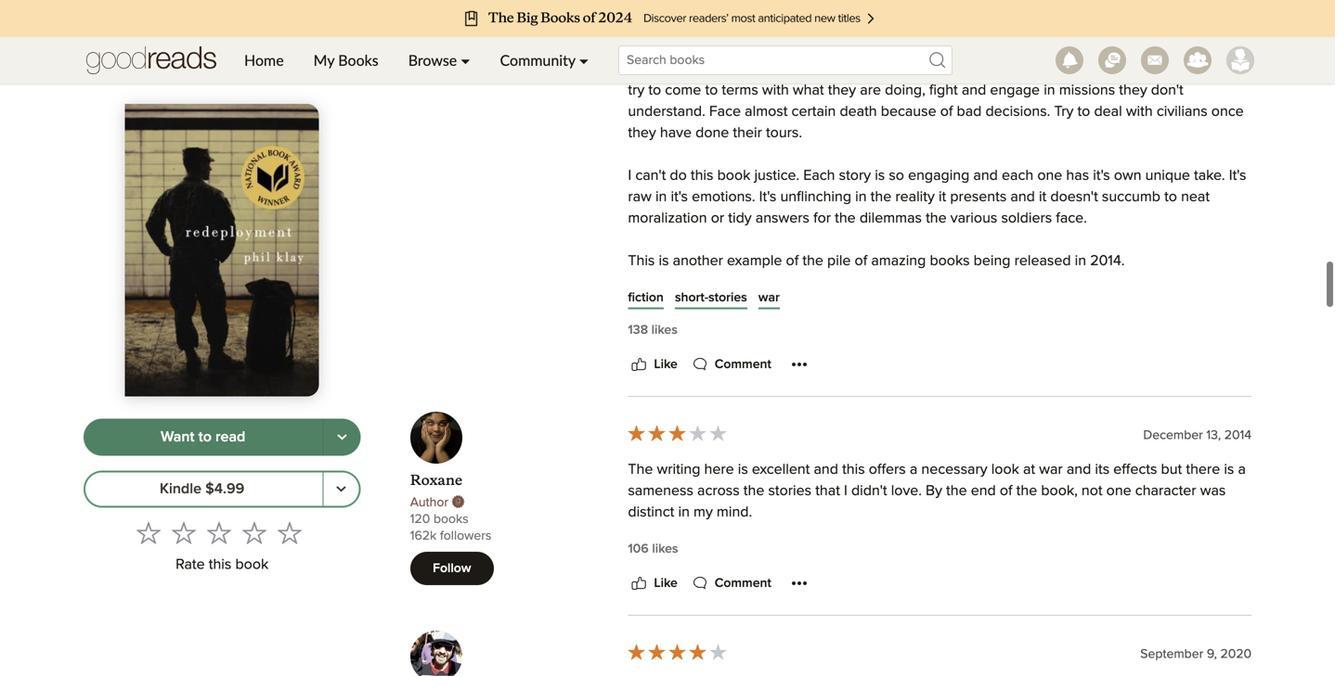 Task type: vqa. For each thing, say whether or not it's contained in the screenshot.
email field
no



Task type: describe. For each thing, give the bounding box(es) containing it.
home
[[244, 51, 284, 69]]

book inside i can't do this book justice. each story is so engaging and each one has it's own unique take. it's raw in it's emotions. it's unflinching in the reality it presents and it doesn't succumb to neat moralization or tidy answers for the dilemmas the various soldiers face.
[[717, 169, 750, 183]]

can't
[[635, 169, 666, 183]]

likes for 138 likes
[[651, 324, 678, 337]]

kindle $4.99
[[160, 482, 244, 497]]

the down the necessary
[[946, 484, 967, 499]]

comment for 106 likes
[[715, 578, 771, 591]]

138 likes
[[628, 324, 678, 337]]

december
[[1143, 429, 1203, 442]]

book inside "element"
[[235, 558, 268, 573]]

1 it from the left
[[939, 190, 946, 205]]

this
[[628, 254, 655, 269]]

has
[[1066, 169, 1089, 183]]

or
[[711, 211, 724, 226]]

i inside i can't do this book justice. each story is so engaging and each one has it's own unique take. it's raw in it's emotions. it's unflinching in the reality it presents and it doesn't succumb to neat moralization or tidy answers for the dilemmas the various soldiers face.
[[628, 169, 631, 183]]

short-stories
[[675, 292, 747, 305]]

comment button for 138 likes
[[689, 354, 771, 376]]

1 horizontal spatial it's
[[1229, 169, 1246, 183]]

for
[[813, 211, 831, 226]]

september 9, 2020 link
[[1140, 649, 1252, 662]]

not
[[1081, 484, 1102, 499]]

home image
[[86, 37, 216, 84]]

each
[[1002, 169, 1033, 183]]

of inside the writing here is excellent and this offers a necessary look at war and its effects but there is a sameness across the stories that i didn't love. by the end of the book, not one character was distinct in my mind.
[[1000, 484, 1012, 499]]

another
[[673, 254, 723, 269]]

this inside the writing here is excellent and this offers a necessary look at war and its effects but there is a sameness across the stories that i didn't love. by the end of the book, not one character was distinct in my mind.
[[842, 463, 865, 478]]

106 likes button
[[628, 540, 678, 559]]

13,
[[1206, 429, 1221, 442]]

rating 0 out of 5 group
[[131, 516, 307, 551]]

my books link
[[299, 37, 393, 84]]

answers
[[755, 211, 809, 226]]

so
[[889, 169, 904, 183]]

profile image for roxane. image
[[410, 412, 462, 464]]

each
[[803, 169, 835, 183]]

do
[[670, 169, 687, 183]]

unflinching
[[780, 190, 851, 205]]

my
[[313, 51, 334, 69]]

comment button for 106 likes
[[689, 573, 771, 595]]

kindle $4.99 link
[[83, 471, 323, 508]]

want to read
[[161, 430, 245, 445]]

war inside review by greg element
[[758, 292, 780, 305]]

didn't
[[851, 484, 887, 499]]

follow
[[433, 563, 471, 576]]

like for 106 likes
[[654, 578, 678, 591]]

doesn't
[[1050, 190, 1098, 205]]

profile image for sam green. image
[[1226, 46, 1254, 74]]

books
[[338, 51, 379, 69]]

i can't do this book justice. each story is so engaging and each one has it's own unique take. it's raw in it's emotions. it's unflinching in the reality it presents and it doesn't succumb to neat moralization or tidy answers for the dilemmas the various soldiers face.
[[628, 169, 1246, 226]]

i inside the writing here is excellent and this offers a necessary look at war and its effects but there is a sameness across the stories that i didn't love. by the end of the book, not one character was distinct in my mind.
[[844, 484, 847, 499]]

my
[[694, 506, 713, 520]]

character
[[1135, 484, 1196, 499]]

look
[[991, 463, 1019, 478]]

the up mind.
[[743, 484, 764, 499]]

is right this at the left top
[[659, 254, 669, 269]]

and up the presents
[[973, 169, 998, 183]]

1 horizontal spatial of
[[855, 254, 867, 269]]

is right there in the bottom of the page
[[1224, 463, 1234, 478]]

being
[[974, 254, 1010, 269]]

this is another example of the pile of amazing books being released in 2014.
[[628, 254, 1125, 269]]

succumb
[[1102, 190, 1160, 205]]

$4.99
[[205, 482, 244, 497]]

the writing here is excellent and this offers a necessary look at war and its effects but there is a sameness across the stories that i didn't love. by the end of the book, not one character was distinct in my mind.
[[628, 463, 1246, 520]]

rate 1 out of 5 image
[[137, 521, 161, 545]]

review by fabian element
[[410, 631, 1252, 677]]

sameness
[[628, 484, 693, 499]]

war link
[[758, 289, 780, 308]]

in down story at the right of the page
[[855, 190, 867, 205]]

1 vertical spatial it's
[[671, 190, 688, 205]]

effects
[[1113, 463, 1157, 478]]

2 a from the left
[[1238, 463, 1246, 478]]

december 13, 2014
[[1143, 429, 1252, 442]]

like for 138 likes
[[654, 358, 678, 371]]

own
[[1114, 169, 1141, 183]]

▾ for community ▾
[[579, 51, 589, 69]]

books inside 120 books 162k followers
[[433, 514, 468, 527]]

take.
[[1194, 169, 1225, 183]]

in left 2014.
[[1075, 254, 1086, 269]]

its
[[1095, 463, 1110, 478]]

followers
[[440, 530, 491, 543]]

community
[[500, 51, 575, 69]]

mind.
[[717, 506, 752, 520]]

stories inside review by greg element
[[708, 292, 747, 305]]

justice.
[[754, 169, 799, 183]]

likes for 106 likes
[[652, 543, 678, 556]]

rating 4 out of 5 image
[[626, 643, 728, 663]]

released
[[1014, 254, 1071, 269]]

example
[[727, 254, 782, 269]]

Search by book title or ISBN text field
[[618, 45, 953, 75]]

dilemmas
[[860, 211, 922, 226]]

excellent
[[752, 463, 810, 478]]

2014
[[1224, 429, 1252, 442]]

rate this book
[[176, 558, 268, 573]]

one inside the writing here is excellent and this offers a necessary look at war and its effects but there is a sameness across the stories that i didn't love. by the end of the book, not one character was distinct in my mind.
[[1106, 484, 1131, 499]]

rate 4 out of 5 image
[[242, 521, 267, 545]]

short-stories link
[[675, 289, 747, 308]]

in inside the writing here is excellent and this offers a necessary look at war and its effects but there is a sameness across the stories that i didn't love. by the end of the book, not one character was distinct in my mind.
[[678, 506, 690, 520]]

necessary
[[921, 463, 987, 478]]

presents
[[950, 190, 1007, 205]]

the
[[628, 463, 653, 478]]



Task type: locate. For each thing, give the bounding box(es) containing it.
1 vertical spatial like
[[654, 578, 678, 591]]

the down "reality"
[[926, 211, 947, 226]]

in
[[655, 190, 667, 205], [855, 190, 867, 205], [1075, 254, 1086, 269], [678, 506, 690, 520]]

unique
[[1145, 169, 1190, 183]]

emotions.
[[692, 190, 755, 205]]

like button down 138 likes button
[[628, 354, 678, 376]]

0 vertical spatial one
[[1037, 169, 1062, 183]]

0 horizontal spatial war
[[758, 292, 780, 305]]

distinct
[[628, 506, 674, 520]]

0 horizontal spatial book
[[235, 558, 268, 573]]

1 horizontal spatial to
[[1164, 190, 1177, 205]]

comment inside 'review by roxane' element
[[715, 578, 771, 591]]

2014.
[[1090, 254, 1125, 269]]

1 horizontal spatial i
[[844, 484, 847, 499]]

this right rate
[[209, 558, 231, 573]]

kindle
[[160, 482, 201, 497]]

1 like from the top
[[654, 358, 678, 371]]

various
[[950, 211, 997, 226]]

neat
[[1181, 190, 1210, 205]]

community ▾
[[500, 51, 589, 69]]

read
[[215, 430, 245, 445]]

browse ▾
[[408, 51, 470, 69]]

and left 'its'
[[1067, 463, 1091, 478]]

likes right 138
[[651, 324, 678, 337]]

1 ▾ from the left
[[461, 51, 470, 69]]

comment button down mind.
[[689, 573, 771, 595]]

138
[[628, 324, 648, 337]]

is inside i can't do this book justice. each story is so engaging and each one has it's own unique take. it's raw in it's emotions. it's unflinching in the reality it presents and it doesn't succumb to neat moralization or tidy answers for the dilemmas the various soldiers face.
[[875, 169, 885, 183]]

likes
[[651, 324, 678, 337], [652, 543, 678, 556]]

a down 2014
[[1238, 463, 1246, 478]]

1 vertical spatial like button
[[628, 573, 678, 595]]

september
[[1140, 649, 1203, 662]]

1 horizontal spatial stories
[[768, 484, 811, 499]]

0 horizontal spatial books
[[433, 514, 468, 527]]

1 vertical spatial likes
[[652, 543, 678, 556]]

1 horizontal spatial it
[[1039, 190, 1047, 205]]

1 vertical spatial i
[[844, 484, 847, 499]]

tidy
[[728, 211, 752, 226]]

1 comment button from the top
[[689, 354, 771, 376]]

i right the that
[[844, 484, 847, 499]]

1 vertical spatial it's
[[759, 190, 776, 205]]

love.
[[891, 484, 922, 499]]

0 horizontal spatial a
[[910, 463, 917, 478]]

here
[[704, 463, 734, 478]]

likes inside 106 likes 'button'
[[652, 543, 678, 556]]

like down 106 likes 'button'
[[654, 578, 678, 591]]

is right 'here'
[[738, 463, 748, 478]]

one inside i can't do this book justice. each story is so engaging and each one has it's own unique take. it's raw in it's emotions. it's unflinching in the reality it presents and it doesn't succumb to neat moralization or tidy answers for the dilemmas the various soldiers face.
[[1037, 169, 1062, 183]]

2 vertical spatial this
[[209, 558, 231, 573]]

1 a from the left
[[910, 463, 917, 478]]

like down 138 likes button
[[654, 358, 678, 371]]

like
[[654, 358, 678, 371], [654, 578, 678, 591]]

138 likes button
[[628, 321, 678, 340]]

it's
[[1229, 169, 1246, 183], [759, 190, 776, 205]]

stories left war link
[[708, 292, 747, 305]]

1 horizontal spatial book
[[717, 169, 750, 183]]

rate this book element
[[83, 516, 361, 580]]

0 horizontal spatial one
[[1037, 169, 1062, 183]]

and up soldiers
[[1010, 190, 1035, 205]]

rate 3 out of 5 image
[[207, 521, 231, 545]]

comment button down short-stories link
[[689, 354, 771, 376]]

0 horizontal spatial it
[[939, 190, 946, 205]]

profile image for fabian. image
[[410, 631, 462, 677]]

to inside i can't do this book justice. each story is so engaging and each one has it's own unique take. it's raw in it's emotions. it's unflinching in the reality it presents and it doesn't succumb to neat moralization or tidy answers for the dilemmas the various soldiers face.
[[1164, 190, 1177, 205]]

▾ for browse ▾
[[461, 51, 470, 69]]

december 13, 2014 link
[[1143, 429, 1252, 442]]

of down look
[[1000, 484, 1012, 499]]

0 vertical spatial stories
[[708, 292, 747, 305]]

across
[[697, 484, 740, 499]]

this right do
[[691, 169, 713, 183]]

1 horizontal spatial this
[[691, 169, 713, 183]]

0 vertical spatial book
[[717, 169, 750, 183]]

home link
[[229, 37, 299, 84]]

likes right "106"
[[652, 543, 678, 556]]

1 vertical spatial comment
[[715, 578, 771, 591]]

1 horizontal spatial ▾
[[579, 51, 589, 69]]

community ▾ link
[[485, 37, 603, 84]]

0 vertical spatial it's
[[1229, 169, 1246, 183]]

like button for 106
[[628, 573, 678, 595]]

0 vertical spatial to
[[1164, 190, 1177, 205]]

i left can't
[[628, 169, 631, 183]]

0 vertical spatial it's
[[1093, 169, 1110, 183]]

106 likes
[[628, 543, 678, 556]]

1 vertical spatial this
[[842, 463, 865, 478]]

▾ right community
[[579, 51, 589, 69]]

it's down justice.
[[759, 190, 776, 205]]

it's right take.
[[1229, 169, 1246, 183]]

soldiers
[[1001, 211, 1052, 226]]

162k
[[410, 530, 437, 543]]

0 horizontal spatial it's
[[671, 190, 688, 205]]

106
[[628, 543, 649, 556]]

stories inside the writing here is excellent and this offers a necessary look at war and its effects but there is a sameness across the stories that i didn't love. by the end of the book, not one character was distinct in my mind.
[[768, 484, 811, 499]]

0 vertical spatial likes
[[651, 324, 678, 337]]

1 vertical spatial to
[[198, 430, 212, 445]]

1 horizontal spatial books
[[930, 254, 970, 269]]

it's right has
[[1093, 169, 1110, 183]]

goodreads author image
[[452, 496, 465, 509]]

war down example
[[758, 292, 780, 305]]

browse ▾ link
[[393, 37, 485, 84]]

this inside i can't do this book justice. each story is so engaging and each one has it's own unique take. it's raw in it's emotions. it's unflinching in the reality it presents and it doesn't succumb to neat moralization or tidy answers for the dilemmas the various soldiers face.
[[691, 169, 713, 183]]

2 comment from the top
[[715, 578, 771, 591]]

the down 'at'
[[1016, 484, 1037, 499]]

comment for 138 likes
[[715, 358, 771, 371]]

1 like button from the top
[[628, 354, 678, 376]]

the left pile
[[802, 254, 823, 269]]

one
[[1037, 169, 1062, 183], [1106, 484, 1131, 499]]

book up emotions.
[[717, 169, 750, 183]]

9,
[[1207, 649, 1217, 662]]

one right not
[[1106, 484, 1131, 499]]

moralization
[[628, 211, 707, 226]]

war inside the writing here is excellent and this offers a necessary look at war and its effects but there is a sameness across the stories that i didn't love. by the end of the book, not one character was distinct in my mind.
[[1039, 463, 1063, 478]]

0 vertical spatial this
[[691, 169, 713, 183]]

books down goodreads author icon
[[433, 514, 468, 527]]

to down unique
[[1164, 190, 1177, 205]]

rate
[[176, 558, 205, 573]]

0 vertical spatial war
[[758, 292, 780, 305]]

2020
[[1220, 649, 1252, 662]]

0 vertical spatial books
[[930, 254, 970, 269]]

war right 'at'
[[1039, 463, 1063, 478]]

and up the that
[[814, 463, 838, 478]]

1 horizontal spatial a
[[1238, 463, 1246, 478]]

at
[[1023, 463, 1035, 478]]

comment down mind.
[[715, 578, 771, 591]]

roxane link
[[410, 472, 462, 490]]

120
[[410, 514, 430, 527]]

0 horizontal spatial it's
[[759, 190, 776, 205]]

and
[[973, 169, 998, 183], [1010, 190, 1035, 205], [814, 463, 838, 478], [1067, 463, 1091, 478]]

the
[[871, 190, 891, 205], [835, 211, 856, 226], [926, 211, 947, 226], [802, 254, 823, 269], [743, 484, 764, 499], [946, 484, 967, 499], [1016, 484, 1037, 499]]

author
[[410, 497, 452, 510]]

0 vertical spatial comment
[[715, 358, 771, 371]]

the right 'for'
[[835, 211, 856, 226]]

like button inside review by greg element
[[628, 354, 678, 376]]

None search field
[[603, 45, 967, 75]]

1 vertical spatial books
[[433, 514, 468, 527]]

fiction
[[628, 292, 664, 305]]

1 vertical spatial comment button
[[689, 573, 771, 595]]

is left so
[[875, 169, 885, 183]]

by
[[926, 484, 942, 499]]

end
[[971, 484, 996, 499]]

comment
[[715, 358, 771, 371], [715, 578, 771, 591]]

review by roxane element
[[410, 412, 1252, 631]]

pile
[[827, 254, 851, 269]]

raw
[[628, 190, 652, 205]]

story
[[839, 169, 871, 183]]

▾ right the browse
[[461, 51, 470, 69]]

want to read button
[[83, 419, 323, 456]]

stories
[[708, 292, 747, 305], [768, 484, 811, 499]]

book down rate 4 out of 5 image
[[235, 558, 268, 573]]

comment down war link
[[715, 358, 771, 371]]

2 ▾ from the left
[[579, 51, 589, 69]]

0 horizontal spatial this
[[209, 558, 231, 573]]

a
[[910, 463, 917, 478], [1238, 463, 1246, 478]]

2 it from the left
[[1039, 190, 1047, 205]]

0 vertical spatial comment button
[[689, 354, 771, 376]]

one left has
[[1037, 169, 1062, 183]]

books inside review by greg element
[[930, 254, 970, 269]]

2 like from the top
[[654, 578, 678, 591]]

stories down excellent at right
[[768, 484, 811, 499]]

0 horizontal spatial of
[[786, 254, 799, 269]]

like inside 'review by roxane' element
[[654, 578, 678, 591]]

my books
[[313, 51, 379, 69]]

1 vertical spatial war
[[1039, 463, 1063, 478]]

book,
[[1041, 484, 1078, 499]]

0 horizontal spatial stories
[[708, 292, 747, 305]]

1 vertical spatial book
[[235, 558, 268, 573]]

this inside rate this book "element"
[[209, 558, 231, 573]]

was
[[1200, 484, 1226, 499]]

that
[[815, 484, 840, 499]]

1 horizontal spatial one
[[1106, 484, 1131, 499]]

0 vertical spatial i
[[628, 169, 631, 183]]

rate 2 out of 5 image
[[172, 521, 196, 545]]

1 horizontal spatial war
[[1039, 463, 1063, 478]]

book
[[717, 169, 750, 183], [235, 558, 268, 573]]

0 horizontal spatial ▾
[[461, 51, 470, 69]]

in right raw
[[655, 190, 667, 205]]

▾
[[461, 51, 470, 69], [579, 51, 589, 69]]

face.
[[1056, 211, 1087, 226]]

of right pile
[[855, 254, 867, 269]]

like button for 138
[[628, 354, 678, 376]]

this
[[691, 169, 713, 183], [842, 463, 865, 478], [209, 558, 231, 573]]

a up love.
[[910, 463, 917, 478]]

to inside button
[[198, 430, 212, 445]]

september 9, 2020
[[1140, 649, 1252, 662]]

likes inside 138 likes button
[[651, 324, 678, 337]]

2 horizontal spatial this
[[842, 463, 865, 478]]

books left being
[[930, 254, 970, 269]]

comment inside review by greg element
[[715, 358, 771, 371]]

2 comment button from the top
[[689, 573, 771, 595]]

2 like button from the top
[[628, 573, 678, 595]]

it's down do
[[671, 190, 688, 205]]

want
[[161, 430, 194, 445]]

to
[[1164, 190, 1177, 205], [198, 430, 212, 445]]

in left my
[[678, 506, 690, 520]]

0 vertical spatial like
[[654, 358, 678, 371]]

120 books 162k followers
[[410, 514, 491, 543]]

the up dilemmas at the top right of the page
[[871, 190, 891, 205]]

amazing
[[871, 254, 926, 269]]

1 horizontal spatial it's
[[1093, 169, 1110, 183]]

review by greg element
[[410, 0, 1252, 412]]

this up didn't
[[842, 463, 865, 478]]

roxane
[[410, 472, 462, 490]]

rating 3 out of 5 image
[[626, 423, 728, 444]]

0 horizontal spatial i
[[628, 169, 631, 183]]

rate 5 out of 5 image
[[278, 521, 302, 545]]

there
[[1186, 463, 1220, 478]]

0 vertical spatial like button
[[628, 354, 678, 376]]

1 vertical spatial one
[[1106, 484, 1131, 499]]

2 horizontal spatial of
[[1000, 484, 1012, 499]]

0 horizontal spatial to
[[198, 430, 212, 445]]

like inside review by greg element
[[654, 358, 678, 371]]

browse
[[408, 51, 457, 69]]

engaging
[[908, 169, 970, 183]]

of right example
[[786, 254, 799, 269]]

1 comment from the top
[[715, 358, 771, 371]]

to left read
[[198, 430, 212, 445]]

like button
[[628, 354, 678, 376], [628, 573, 678, 595]]

but
[[1161, 463, 1182, 478]]

it down engaging
[[939, 190, 946, 205]]

1 vertical spatial stories
[[768, 484, 811, 499]]

it up soldiers
[[1039, 190, 1047, 205]]

it
[[939, 190, 946, 205], [1039, 190, 1047, 205]]

like button down 106 likes 'button'
[[628, 573, 678, 595]]



